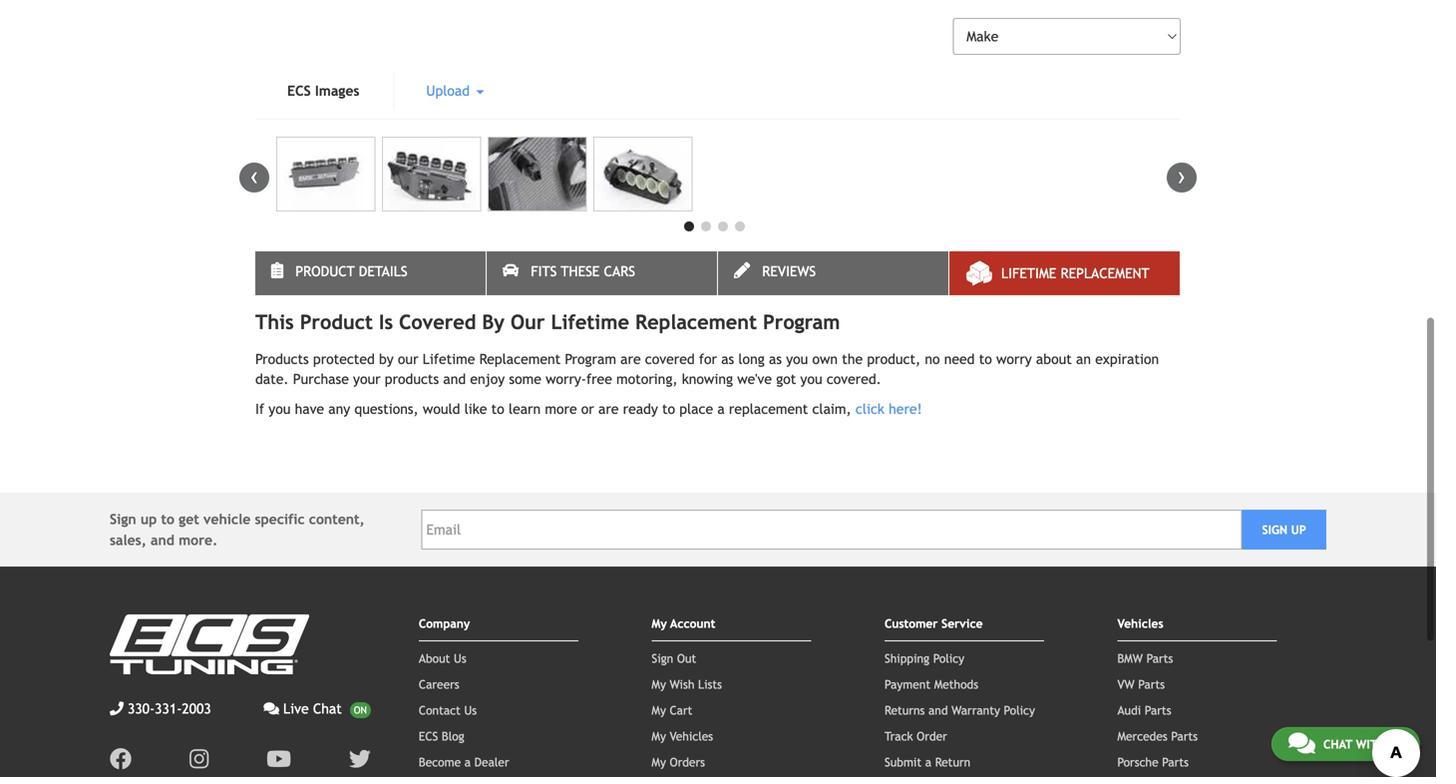Task type: describe. For each thing, give the bounding box(es) containing it.
company
[[419, 617, 470, 630]]

comments image for live
[[264, 702, 279, 716]]

0 vertical spatial replacement
[[1061, 265, 1150, 281]]

is
[[379, 310, 393, 334]]

returns
[[885, 703, 925, 717]]

330-331-2003 link
[[110, 698, 211, 719]]

dealer
[[475, 755, 509, 769]]

fits these cars
[[531, 263, 635, 279]]

to inside products protected by our lifetime replacement program are covered for as long as you own the product, no need to worry about an expiration date. purchase your products and enjoy some worry-free motoring, knowing we've got you covered.
[[979, 351, 992, 367]]

1 as from the left
[[721, 351, 734, 367]]

ecs for ecs blog
[[419, 729, 438, 743]]

my account
[[652, 617, 716, 630]]

parts for bmw parts
[[1147, 651, 1173, 665]]

cart
[[670, 703, 693, 717]]

live chat
[[283, 701, 342, 717]]

‹ link
[[239, 163, 269, 193]]

orders
[[670, 755, 705, 769]]

my orders
[[652, 755, 705, 769]]

a for customer service
[[925, 755, 932, 769]]

0 horizontal spatial vehicles
[[670, 729, 713, 743]]

audi parts
[[1118, 703, 1172, 717]]

porsche parts
[[1118, 755, 1189, 769]]

shipping
[[885, 651, 930, 665]]

1 horizontal spatial chat
[[1324, 737, 1353, 751]]

need
[[944, 351, 975, 367]]

vw
[[1118, 677, 1135, 691]]

date.
[[255, 371, 289, 387]]

return
[[935, 755, 971, 769]]

free
[[587, 371, 612, 387]]

product details
[[295, 263, 408, 279]]

1 vertical spatial policy
[[1004, 703, 1035, 717]]

got
[[776, 371, 796, 387]]

2 vertical spatial you
[[269, 401, 291, 417]]

sales,
[[110, 532, 146, 548]]

331-
[[155, 701, 182, 717]]

ecs blog link
[[419, 729, 465, 743]]

1 horizontal spatial a
[[718, 401, 725, 417]]

product details link
[[255, 251, 486, 295]]

my for my cart
[[652, 703, 666, 717]]

0 vertical spatial policy
[[933, 651, 965, 665]]

contact us link
[[419, 703, 477, 717]]

some
[[509, 371, 542, 387]]

vehicle
[[204, 511, 251, 527]]

2 es#25902 - 11617833496 - euro csl intake - give your vehicle the intake it was meant to have - genuine european bmw - bmw image from the left
[[382, 137, 481, 212]]

shipping policy
[[885, 651, 965, 665]]

parts for mercedes parts
[[1172, 729, 1198, 743]]

learn
[[509, 401, 541, 417]]

my for my orders
[[652, 755, 666, 769]]

blog
[[442, 729, 465, 743]]

3 es#25902 - 11617833496 - euro csl intake - give your vehicle the intake it was meant to have - genuine european bmw - bmw image from the left
[[488, 137, 587, 212]]

protected
[[313, 351, 375, 367]]

place
[[680, 401, 713, 417]]

0 vertical spatial vehicles
[[1118, 617, 1164, 630]]

my vehicles link
[[652, 729, 713, 743]]

warranty
[[952, 703, 1000, 717]]

my orders link
[[652, 755, 705, 769]]

youtube logo image
[[267, 748, 291, 770]]

service
[[942, 617, 983, 630]]

track order link
[[885, 729, 948, 743]]

audi
[[1118, 703, 1141, 717]]

1 vertical spatial product
[[300, 310, 373, 334]]

a for company
[[465, 755, 471, 769]]

bmw parts
[[1118, 651, 1173, 665]]

about
[[1036, 351, 1072, 367]]

reviews
[[762, 263, 816, 279]]

about us link
[[419, 651, 467, 665]]

vw parts link
[[1118, 677, 1165, 691]]

content,
[[309, 511, 365, 527]]

long
[[739, 351, 765, 367]]

upload
[[426, 83, 474, 99]]

this
[[255, 310, 294, 334]]

ecs images link
[[255, 71, 391, 111]]

1 vertical spatial replacement
[[635, 310, 757, 334]]

0 vertical spatial you
[[786, 351, 808, 367]]

upload button
[[394, 71, 516, 111]]

by
[[482, 310, 505, 334]]

facebook logo image
[[110, 748, 132, 770]]

are inside products protected by our lifetime replacement program are covered for as long as you own the product, no need to worry about an expiration date. purchase your products and enjoy some worry-free motoring, knowing we've got you covered.
[[621, 351, 641, 367]]

› link
[[1167, 163, 1197, 193]]

parts for audi parts
[[1145, 703, 1172, 717]]

my for my account
[[652, 617, 667, 630]]

330-331-2003
[[128, 701, 211, 717]]

ecs blog
[[419, 729, 465, 743]]

no
[[925, 351, 940, 367]]

reviews link
[[718, 251, 949, 295]]

expiration
[[1096, 351, 1159, 367]]

for
[[699, 351, 717, 367]]

0 vertical spatial program
[[763, 310, 840, 334]]

ecs for ecs images
[[287, 83, 311, 99]]

porsche
[[1118, 755, 1159, 769]]

fits
[[531, 263, 557, 279]]

ecs tuning image
[[110, 615, 309, 674]]

covered
[[399, 310, 476, 334]]

my for my vehicles
[[652, 729, 666, 743]]

knowing
[[682, 371, 733, 387]]

like
[[464, 401, 487, 417]]

2 horizontal spatial and
[[929, 703, 948, 717]]

any
[[328, 401, 350, 417]]

parts for vw parts
[[1139, 677, 1165, 691]]

twitter logo image
[[349, 748, 371, 770]]

0 vertical spatial product
[[295, 263, 355, 279]]

purchase
[[293, 371, 349, 387]]

these
[[561, 263, 600, 279]]

›
[[1178, 163, 1186, 189]]

fits these cars link
[[487, 251, 717, 295]]

1 vertical spatial are
[[599, 401, 619, 417]]

customer service
[[885, 617, 983, 630]]

images
[[315, 83, 360, 99]]

this product is covered by our lifetime replacement program
[[255, 310, 840, 334]]



Task type: locate. For each thing, give the bounding box(es) containing it.
sign inside sign up to get vehicle specific content, sales, and more.
[[110, 511, 136, 527]]

1 vertical spatial program
[[565, 351, 616, 367]]

2 horizontal spatial lifetime
[[1002, 265, 1057, 281]]

program up 'free'
[[565, 351, 616, 367]]

my left cart
[[652, 703, 666, 717]]

comments image inside chat with us link
[[1289, 731, 1316, 755]]

parts right vw
[[1139, 677, 1165, 691]]

worry
[[997, 351, 1032, 367]]

get
[[179, 511, 199, 527]]

vw parts
[[1118, 677, 1165, 691]]

2 vertical spatial replacement
[[479, 351, 561, 367]]

parts up 'porsche parts' at the bottom of the page
[[1172, 729, 1198, 743]]

you up "got" at the right of page
[[786, 351, 808, 367]]

lifetime replacement
[[1002, 265, 1150, 281]]

submit a return link
[[885, 755, 971, 769]]

‹
[[250, 163, 258, 189]]

order
[[917, 729, 948, 743]]

phone image
[[110, 702, 124, 716]]

sign for sign out
[[652, 651, 674, 665]]

a left return
[[925, 755, 932, 769]]

2 my from the top
[[652, 677, 666, 691]]

0 vertical spatial lifetime
[[1002, 265, 1057, 281]]

with
[[1356, 737, 1386, 751]]

us right with
[[1389, 737, 1404, 751]]

2 horizontal spatial a
[[925, 755, 932, 769]]

lifetime down covered
[[423, 351, 475, 367]]

click
[[856, 401, 885, 417]]

lists
[[698, 677, 722, 691]]

0 horizontal spatial replacement
[[479, 351, 561, 367]]

1 horizontal spatial as
[[769, 351, 782, 367]]

returns and warranty policy
[[885, 703, 1035, 717]]

1 horizontal spatial program
[[763, 310, 840, 334]]

payment methods
[[885, 677, 979, 691]]

to left get
[[161, 511, 175, 527]]

sign out link
[[652, 651, 697, 665]]

would
[[423, 401, 460, 417]]

vehicles
[[1118, 617, 1164, 630], [670, 729, 713, 743]]

and inside products protected by our lifetime replacement program are covered for as long as you own the product, no need to worry about an expiration date. purchase your products and enjoy some worry-free motoring, knowing we've got you covered.
[[443, 371, 466, 387]]

we've
[[737, 371, 772, 387]]

1 horizontal spatial and
[[443, 371, 466, 387]]

shipping policy link
[[885, 651, 965, 665]]

a right place
[[718, 401, 725, 417]]

out
[[677, 651, 697, 665]]

my
[[652, 617, 667, 630], [652, 677, 666, 691], [652, 703, 666, 717], [652, 729, 666, 743], [652, 755, 666, 769]]

vehicles up the bmw parts link
[[1118, 617, 1164, 630]]

audi parts link
[[1118, 703, 1172, 717]]

comments image for chat
[[1289, 731, 1316, 755]]

1 horizontal spatial vehicles
[[1118, 617, 1164, 630]]

sign
[[110, 511, 136, 527], [1262, 523, 1288, 537], [652, 651, 674, 665]]

sign up to get vehicle specific content, sales, and more.
[[110, 511, 365, 548]]

my wish lists link
[[652, 677, 722, 691]]

products protected by our lifetime replacement program are covered for as long as you own the product, no need to worry about an expiration date. purchase your products and enjoy some worry-free motoring, knowing we've got you covered.
[[255, 351, 1159, 387]]

program inside products protected by our lifetime replacement program are covered for as long as you own the product, no need to worry about an expiration date. purchase your products and enjoy some worry-free motoring, knowing we've got you covered.
[[565, 351, 616, 367]]

2 horizontal spatial sign
[[1262, 523, 1288, 537]]

instagram logo image
[[190, 748, 209, 770]]

5 my from the top
[[652, 755, 666, 769]]

mercedes parts
[[1118, 729, 1198, 743]]

1 horizontal spatial comments image
[[1289, 731, 1316, 755]]

0 horizontal spatial lifetime
[[423, 351, 475, 367]]

us right about
[[454, 651, 467, 665]]

as up "got" at the right of page
[[769, 351, 782, 367]]

ecs left images
[[287, 83, 311, 99]]

comments image inside live chat link
[[264, 702, 279, 716]]

my vehicles
[[652, 729, 713, 743]]

my left "wish"
[[652, 677, 666, 691]]

lifetime down fits these cars link
[[551, 310, 629, 334]]

account
[[670, 617, 716, 630]]

a left the dealer
[[465, 755, 471, 769]]

questions,
[[355, 401, 419, 417]]

and inside sign up to get vehicle specific content, sales, and more.
[[151, 532, 174, 548]]

bmw parts link
[[1118, 651, 1173, 665]]

1 vertical spatial vehicles
[[670, 729, 713, 743]]

es#25902 - 11617833496 - euro csl intake - give your vehicle the intake it was meant to have - genuine european bmw - bmw image
[[276, 137, 375, 212], [382, 137, 481, 212], [488, 137, 587, 212], [594, 137, 693, 212]]

program up "own"
[[763, 310, 840, 334]]

policy up methods on the right of page
[[933, 651, 965, 665]]

if
[[255, 401, 264, 417]]

1 horizontal spatial replacement
[[635, 310, 757, 334]]

0 horizontal spatial up
[[140, 511, 157, 527]]

sign up button
[[1242, 510, 1327, 550]]

0 vertical spatial are
[[621, 351, 641, 367]]

ready
[[623, 401, 658, 417]]

replacement inside products protected by our lifetime replacement program are covered for as long as you own the product, no need to worry about an expiration date. purchase your products and enjoy some worry-free motoring, knowing we've got you covered.
[[479, 351, 561, 367]]

worry-
[[546, 371, 587, 387]]

program
[[763, 310, 840, 334], [565, 351, 616, 367]]

to right need
[[979, 351, 992, 367]]

lifetime inside products protected by our lifetime replacement program are covered for as long as you own the product, no need to worry about an expiration date. purchase your products and enjoy some worry-free motoring, knowing we've got you covered.
[[423, 351, 475, 367]]

contact
[[419, 703, 461, 717]]

specific
[[255, 511, 305, 527]]

products
[[385, 371, 439, 387]]

vehicles up 'orders'
[[670, 729, 713, 743]]

1 my from the top
[[652, 617, 667, 630]]

parts down mercedes parts
[[1162, 755, 1189, 769]]

and up order
[[929, 703, 948, 717]]

comments image left live
[[264, 702, 279, 716]]

and right sales,
[[151, 532, 174, 548]]

Email email field
[[421, 510, 1242, 550]]

us right contact
[[464, 703, 477, 717]]

lifetime up worry at the right
[[1002, 265, 1057, 281]]

sign for sign up
[[1262, 523, 1288, 537]]

payment methods link
[[885, 677, 979, 691]]

my left 'orders'
[[652, 755, 666, 769]]

live chat link
[[264, 698, 371, 719]]

are up motoring,
[[621, 351, 641, 367]]

policy right 'warranty'
[[1004, 703, 1035, 717]]

1 horizontal spatial ecs
[[419, 729, 438, 743]]

0 horizontal spatial sign
[[110, 511, 136, 527]]

motoring,
[[617, 371, 678, 387]]

up for sign up
[[1291, 523, 1307, 537]]

as right for
[[721, 351, 734, 367]]

sign up
[[1262, 523, 1307, 537]]

have
[[295, 401, 324, 417]]

0 vertical spatial us
[[454, 651, 467, 665]]

product up protected
[[300, 310, 373, 334]]

or
[[581, 401, 594, 417]]

1 vertical spatial and
[[151, 532, 174, 548]]

0 horizontal spatial ecs
[[287, 83, 311, 99]]

parts right the bmw
[[1147, 651, 1173, 665]]

and up would
[[443, 371, 466, 387]]

parts up mercedes parts
[[1145, 703, 1172, 717]]

1 vertical spatial us
[[464, 703, 477, 717]]

more.
[[179, 532, 218, 548]]

ecs left blog
[[419, 729, 438, 743]]

1 es#25902 - 11617833496 - euro csl intake - give your vehicle the intake it was meant to have - genuine european bmw - bmw image from the left
[[276, 137, 375, 212]]

1 vertical spatial chat
[[1324, 737, 1353, 751]]

products
[[255, 351, 309, 367]]

2 vertical spatial lifetime
[[423, 351, 475, 367]]

sign for sign up to get vehicle specific content, sales, and more.
[[110, 511, 136, 527]]

lifetime replacement link
[[950, 251, 1180, 295]]

replacement up some
[[479, 351, 561, 367]]

comments image
[[264, 702, 279, 716], [1289, 731, 1316, 755]]

up inside sign up to get vehicle specific content, sales, and more.
[[140, 511, 157, 527]]

1 horizontal spatial up
[[1291, 523, 1307, 537]]

your
[[353, 371, 381, 387]]

sign inside button
[[1262, 523, 1288, 537]]

330-
[[128, 701, 155, 717]]

parts for porsche parts
[[1162, 755, 1189, 769]]

bmw
[[1118, 651, 1143, 665]]

2 as from the left
[[769, 351, 782, 367]]

ecs images
[[287, 83, 360, 99]]

us for about us
[[454, 651, 467, 665]]

own
[[812, 351, 838, 367]]

you
[[786, 351, 808, 367], [801, 371, 823, 387], [269, 401, 291, 417]]

as
[[721, 351, 734, 367], [769, 351, 782, 367]]

0 horizontal spatial comments image
[[264, 702, 279, 716]]

us for contact us
[[464, 703, 477, 717]]

comments image left "chat with us"
[[1289, 731, 1316, 755]]

0 horizontal spatial as
[[721, 351, 734, 367]]

by
[[379, 351, 394, 367]]

you right if
[[269, 401, 291, 417]]

you down "own"
[[801, 371, 823, 387]]

0 horizontal spatial are
[[599, 401, 619, 417]]

0 horizontal spatial a
[[465, 755, 471, 769]]

become a dealer
[[419, 755, 509, 769]]

replacement up for
[[635, 310, 757, 334]]

replacement up 'an'
[[1061, 265, 1150, 281]]

3 my from the top
[[652, 703, 666, 717]]

my cart link
[[652, 703, 693, 717]]

are right "or"
[[599, 401, 619, 417]]

replacement
[[1061, 265, 1150, 281], [635, 310, 757, 334], [479, 351, 561, 367]]

to inside sign up to get vehicle specific content, sales, and more.
[[161, 511, 175, 527]]

2 vertical spatial and
[[929, 703, 948, 717]]

1 horizontal spatial sign
[[652, 651, 674, 665]]

to
[[979, 351, 992, 367], [491, 401, 504, 417], [662, 401, 675, 417], [161, 511, 175, 527]]

1 vertical spatial lifetime
[[551, 310, 629, 334]]

1 vertical spatial comments image
[[1289, 731, 1316, 755]]

1 horizontal spatial are
[[621, 351, 641, 367]]

to left place
[[662, 401, 675, 417]]

more
[[545, 401, 577, 417]]

1 vertical spatial ecs
[[419, 729, 438, 743]]

0 horizontal spatial and
[[151, 532, 174, 548]]

1 vertical spatial you
[[801, 371, 823, 387]]

lifetime
[[1002, 265, 1057, 281], [551, 310, 629, 334], [423, 351, 475, 367]]

track order
[[885, 729, 948, 743]]

become
[[419, 755, 461, 769]]

are
[[621, 351, 641, 367], [599, 401, 619, 417]]

product left details in the top of the page
[[295, 263, 355, 279]]

my down my cart
[[652, 729, 666, 743]]

0 vertical spatial chat
[[313, 701, 342, 717]]

track
[[885, 729, 913, 743]]

1 horizontal spatial lifetime
[[551, 310, 629, 334]]

live
[[283, 701, 309, 717]]

4 es#25902 - 11617833496 - euro csl intake - give your vehicle the intake it was meant to have - genuine european bmw - bmw image from the left
[[594, 137, 693, 212]]

0 vertical spatial and
[[443, 371, 466, 387]]

4 my from the top
[[652, 729, 666, 743]]

claim,
[[813, 401, 852, 417]]

0 vertical spatial ecs
[[287, 83, 311, 99]]

wish
[[670, 677, 695, 691]]

chat right live
[[313, 701, 342, 717]]

0 horizontal spatial policy
[[933, 651, 965, 665]]

cars
[[604, 263, 635, 279]]

2 vertical spatial us
[[1389, 737, 1404, 751]]

up inside button
[[1291, 523, 1307, 537]]

0 horizontal spatial chat
[[313, 701, 342, 717]]

2 horizontal spatial replacement
[[1061, 265, 1150, 281]]

my for my wish lists
[[652, 677, 666, 691]]

payment
[[885, 677, 931, 691]]

ecs inside 'link'
[[287, 83, 311, 99]]

chat left with
[[1324, 737, 1353, 751]]

to right like at the bottom of page
[[491, 401, 504, 417]]

0 horizontal spatial program
[[565, 351, 616, 367]]

chat with us link
[[1272, 727, 1421, 761]]

my left account
[[652, 617, 667, 630]]

1 horizontal spatial policy
[[1004, 703, 1035, 717]]

0 vertical spatial comments image
[[264, 702, 279, 716]]

product,
[[867, 351, 921, 367]]

replacement
[[729, 401, 808, 417]]

our
[[398, 351, 418, 367]]

up for sign up to get vehicle specific content, sales, and more.
[[140, 511, 157, 527]]



Task type: vqa. For each thing, say whether or not it's contained in the screenshot.
the bottommost Add to Cart
no



